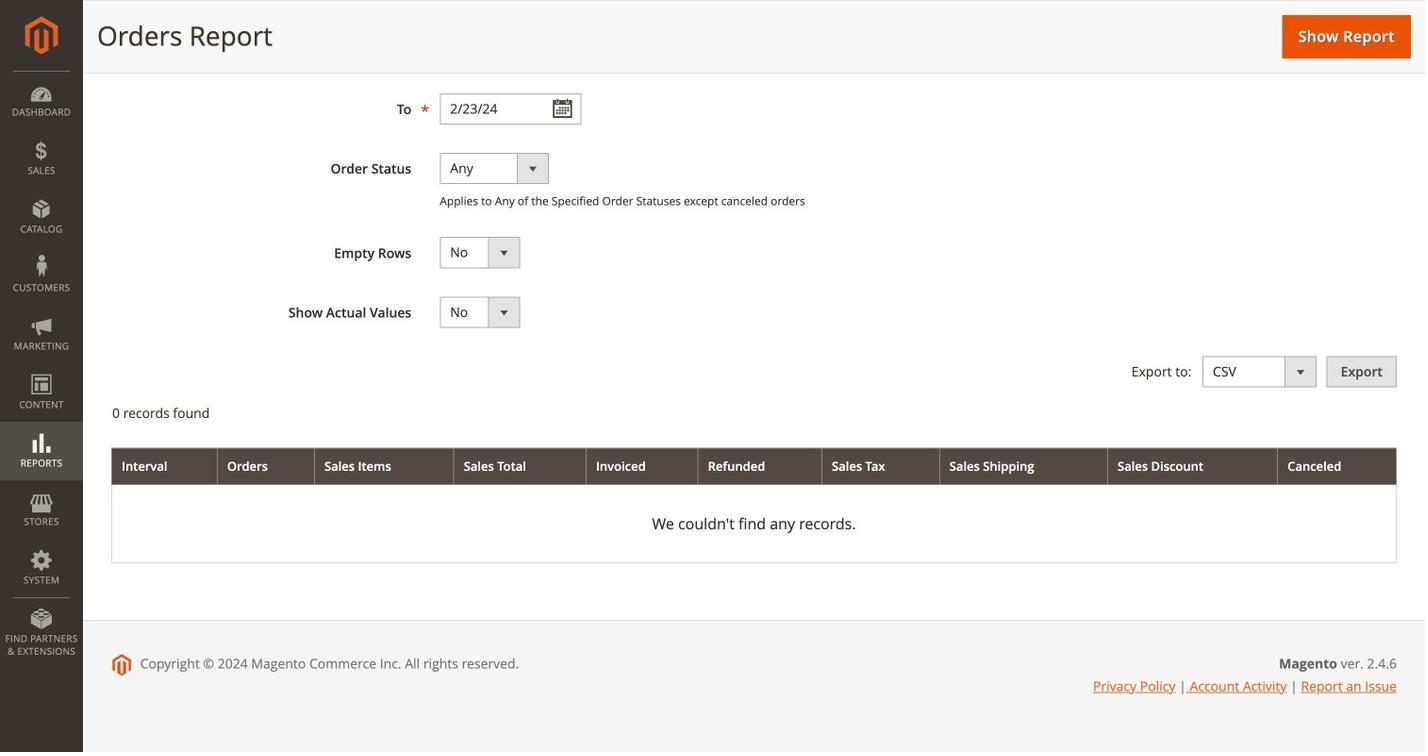 Task type: vqa. For each thing, say whether or not it's contained in the screenshot.
menu
no



Task type: describe. For each thing, give the bounding box(es) containing it.
magento admin panel image
[[25, 16, 58, 55]]



Task type: locate. For each thing, give the bounding box(es) containing it.
None text field
[[440, 34, 582, 65], [440, 93, 582, 124], [440, 34, 582, 65], [440, 93, 582, 124]]

menu bar
[[0, 71, 83, 667]]



